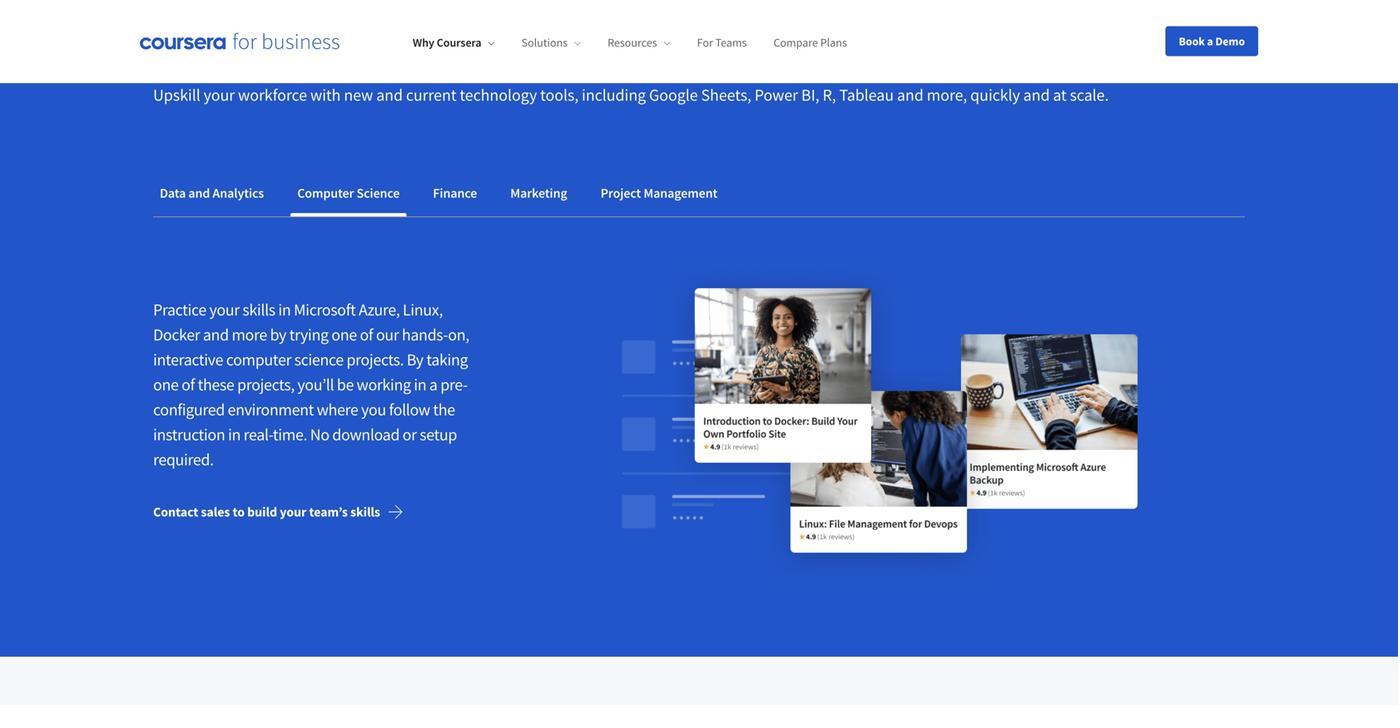 Task type: locate. For each thing, give the bounding box(es) containing it.
of
[[360, 325, 373, 345], [182, 374, 195, 395]]

data and analytics
[[160, 185, 264, 202]]

your inside contact sales to build your team's skills link
[[280, 504, 307, 521]]

r,
[[823, 85, 837, 106]]

skills
[[464, 18, 544, 65], [243, 300, 275, 320], [351, 504, 380, 521]]

for teams link
[[698, 35, 747, 50]]

data
[[160, 185, 186, 202]]

projects,
[[237, 374, 295, 395]]

by
[[270, 325, 286, 345]]

linux,
[[403, 300, 443, 320]]

at
[[1054, 85, 1067, 106]]

1 vertical spatial with
[[310, 85, 341, 106]]

google
[[650, 85, 698, 106]]

with
[[386, 18, 457, 65], [310, 85, 341, 106]]

why coursera link
[[413, 35, 495, 50]]

current
[[406, 85, 457, 106]]

compare plans link
[[774, 35, 848, 50]]

0 vertical spatial a
[[1208, 34, 1214, 49]]

coursera
[[437, 35, 482, 50]]

in
[[551, 18, 581, 65], [278, 300, 291, 320], [414, 374, 427, 395], [228, 424, 241, 445]]

computer science button
[[291, 173, 407, 213]]

1 vertical spatial one
[[153, 374, 179, 395]]

and right new
[[377, 85, 403, 106]]

your right build
[[280, 504, 307, 521]]

our
[[376, 325, 399, 345]]

and left at
[[1024, 85, 1050, 106]]

power
[[755, 85, 799, 106]]

docker
[[153, 325, 200, 345]]

1 horizontal spatial one
[[332, 325, 357, 345]]

1 horizontal spatial with
[[386, 18, 457, 65]]

1 vertical spatial skills
[[243, 300, 275, 320]]

instruction
[[153, 424, 225, 445]]

1 vertical spatial a
[[430, 374, 438, 395]]

no
[[310, 424, 329, 445]]

2 vertical spatial your
[[280, 504, 307, 521]]

0 horizontal spatial with
[[310, 85, 341, 106]]

by
[[407, 349, 424, 370]]

and left more
[[203, 325, 229, 345]]

taking
[[427, 349, 468, 370]]

computer
[[226, 349, 291, 370]]

working
[[357, 374, 411, 395]]

in up by
[[278, 300, 291, 320]]

one
[[332, 325, 357, 345], [153, 374, 179, 395]]

1 horizontal spatial a
[[1208, 34, 1214, 49]]

be
[[337, 374, 354, 395]]

practice your skills in microsoft azure, linux, docker and more by trying one of our hands-on, interactive computer science projects. by taking one of these projects, you'll be working in a pre- configured environment where you follow the instruction in real-time. no download or setup required.
[[153, 300, 470, 470]]

and right data
[[189, 185, 210, 202]]

projects.
[[347, 349, 404, 370]]

a left pre-
[[430, 374, 438, 395]]

1 vertical spatial of
[[182, 374, 195, 395]]

and left more,
[[898, 85, 924, 106]]

0 horizontal spatial a
[[430, 374, 438, 395]]

and
[[377, 85, 403, 106], [898, 85, 924, 106], [1024, 85, 1050, 106], [189, 185, 210, 202], [203, 325, 229, 345]]

hands-
[[402, 325, 448, 345]]

scale.
[[1071, 85, 1110, 106]]

of left our
[[360, 325, 373, 345]]

and inside button
[[189, 185, 210, 202]]

teams
[[716, 35, 747, 50]]

a inside button
[[1208, 34, 1214, 49]]

sales
[[201, 504, 230, 521]]

0 horizontal spatial skills
[[243, 300, 275, 320]]

marketing button
[[504, 173, 574, 213]]

project
[[601, 185, 641, 202]]

your inside the practice your skills in microsoft azure, linux, docker and more by trying one of our hands-on, interactive computer science projects. by taking one of these projects, you'll be working in a pre- configured environment where you follow the instruction in real-time. no download or setup required.
[[209, 300, 240, 320]]

a right book
[[1208, 34, 1214, 49]]

one down microsoft
[[332, 325, 357, 345]]

interactive
[[153, 349, 223, 370]]

bi,
[[802, 85, 820, 106]]

your up more
[[209, 300, 240, 320]]

coursera for business image
[[140, 33, 340, 50]]

why coursera
[[413, 35, 482, 50]]

your right upskill
[[204, 85, 235, 106]]

team's
[[309, 504, 348, 521]]

and inside the practice your skills in microsoft azure, linux, docker and more by trying one of our hands-on, interactive computer science projects. by taking one of these projects, you'll be working in a pre- configured environment where you follow the instruction in real-time. no download or setup required.
[[203, 325, 229, 345]]

1 horizontal spatial of
[[360, 325, 373, 345]]

compare
[[774, 35, 819, 50]]

one down interactive
[[153, 374, 179, 395]]

contact sales to build your team's skills
[[153, 504, 380, 521]]

why
[[413, 35, 435, 50]]

trying
[[289, 325, 329, 345]]

1 horizontal spatial skills
[[351, 504, 380, 521]]

your
[[204, 85, 235, 106], [209, 300, 240, 320], [280, 504, 307, 521]]

computer
[[297, 185, 354, 202]]

compare plans
[[774, 35, 848, 50]]

of down interactive
[[182, 374, 195, 395]]

2 vertical spatial skills
[[351, 504, 380, 521]]

2 horizontal spatial skills
[[464, 18, 544, 65]]

a
[[1208, 34, 1214, 49], [430, 374, 438, 395]]

book a demo button
[[1166, 26, 1259, 56]]

demo
[[1216, 34, 1246, 49]]

download
[[332, 424, 400, 445]]

build
[[247, 504, 277, 521]]

1 vertical spatial your
[[209, 300, 240, 320]]

project management
[[601, 185, 718, 202]]

your for practice
[[209, 300, 240, 320]]

content tabs tab list
[[153, 173, 1246, 217]]

contact sales to build your team's skills link
[[153, 492, 417, 532]]

quickly
[[971, 85, 1021, 106]]

required.
[[153, 449, 214, 470]]

time.
[[273, 424, 307, 445]]

in left real-
[[228, 424, 241, 445]]

practice
[[153, 300, 206, 320]]

0 vertical spatial your
[[204, 85, 235, 106]]



Task type: describe. For each thing, give the bounding box(es) containing it.
including
[[582, 85, 646, 106]]

you
[[361, 399, 386, 420]]

technology
[[460, 85, 537, 106]]

environment
[[228, 399, 314, 420]]

more
[[232, 325, 267, 345]]

tools
[[699, 18, 777, 65]]

solutions link
[[522, 35, 581, 50]]

these
[[198, 374, 234, 395]]

0 vertical spatial skills
[[464, 18, 544, 65]]

microsoft
[[294, 300, 356, 320]]

sheets,
[[702, 85, 752, 106]]

finance button
[[427, 173, 484, 213]]

pre-
[[441, 374, 468, 395]]

the
[[433, 399, 455, 420]]

tableau
[[840, 85, 894, 106]]

finance
[[433, 185, 477, 202]]

contact
[[153, 504, 198, 521]]

marketing
[[511, 185, 568, 202]]

you'll
[[298, 374, 334, 395]]

upskill your workforce with new and current technology tools, including google sheets, power bi, r, tableau and more, quickly and at scale.
[[153, 85, 1110, 106]]

0 vertical spatial of
[[360, 325, 373, 345]]

configured
[[153, 399, 225, 420]]

or
[[403, 424, 417, 445]]

1,000+
[[588, 18, 692, 65]]

azure,
[[359, 300, 400, 320]]

on,
[[448, 325, 470, 345]]

resources
[[608, 35, 658, 50]]

book
[[1180, 34, 1206, 49]]

setup
[[420, 424, 457, 445]]

in up tools,
[[551, 18, 581, 65]]

solutions
[[522, 35, 568, 50]]

follow
[[389, 399, 430, 420]]

to
[[233, 504, 245, 521]]

workforce
[[238, 85, 307, 106]]

computer science
[[297, 185, 400, 202]]

skills inside the practice your skills in microsoft azure, linux, docker and more by trying one of our hands-on, interactive computer science projects. by taking one of these projects, you'll be working in a pre- configured environment where you follow the instruction in real-time. no download or setup required.
[[243, 300, 275, 320]]

science
[[294, 349, 344, 370]]

analytics
[[213, 185, 264, 202]]

data and analytics button
[[153, 173, 271, 213]]

in down by
[[414, 374, 427, 395]]

0 horizontal spatial of
[[182, 374, 195, 395]]

where
[[317, 399, 358, 420]]

0 horizontal spatial one
[[153, 374, 179, 395]]

new
[[344, 85, 373, 106]]

management
[[644, 185, 718, 202]]

upskill
[[153, 85, 200, 106]]

for
[[698, 35, 713, 50]]

more,
[[927, 85, 968, 106]]

plans
[[821, 35, 848, 50]]

science
[[357, 185, 400, 202]]

resources link
[[608, 35, 671, 50]]

real-
[[244, 424, 273, 445]]

book a demo
[[1180, 34, 1246, 49]]

your for upskill
[[204, 85, 235, 106]]

equip learners with skills in 1,000+ tools
[[153, 18, 777, 65]]

0 vertical spatial with
[[386, 18, 457, 65]]

for teams
[[698, 35, 747, 50]]

a inside the practice your skills in microsoft azure, linux, docker and more by trying one of our hands-on, interactive computer science projects. by taking one of these projects, you'll be working in a pre- configured environment where you follow the instruction in real-time. no download or setup required.
[[430, 374, 438, 395]]

learners
[[251, 18, 379, 65]]

0 vertical spatial one
[[332, 325, 357, 345]]

tools,
[[541, 85, 579, 106]]

computer science course image image
[[555, 257, 1206, 591]]



Task type: vqa. For each thing, say whether or not it's contained in the screenshot.
Deep Learning Specialization by DeepLearning.AI, image
no



